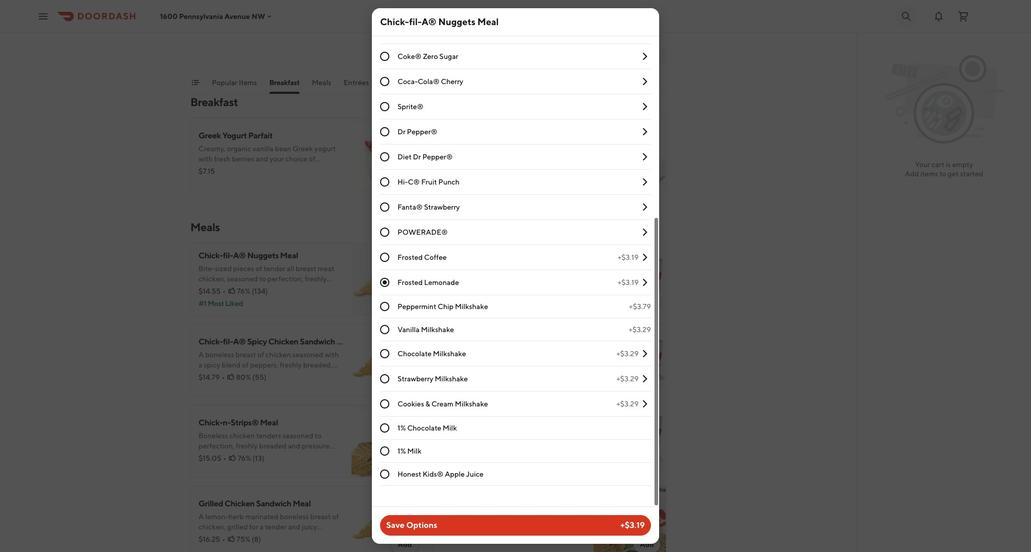 Task type: locate. For each thing, give the bounding box(es) containing it.
1 horizontal spatial chicken
[[268, 337, 299, 347]]

1 vertical spatial coca-
[[398, 77, 418, 86]]

add button for grilled chicken sandwich meal image at the left bottom
[[392, 537, 418, 553]]

chocolate down &
[[407, 424, 441, 433]]

$14.39
[[441, 287, 462, 296]]

2 vertical spatial peanut
[[276, 453, 300, 461]]

chick- right the "coca-cola®"
[[441, 6, 465, 15]]

1 horizontal spatial spicy
[[441, 337, 460, 347]]

1 vertical spatial chicken
[[508, 265, 533, 273]]

fil- up $14.55 •
[[223, 251, 233, 261]]

dr down dr pepper® at the left top of the page
[[413, 153, 421, 161]]

1 diet from the top
[[398, 27, 412, 35]]

spicy up chocolate milkshake
[[441, 337, 460, 347]]

76% (134)
[[237, 287, 268, 296]]

dr right dr pepper® option
[[398, 128, 406, 136]]

2 vertical spatial freshly
[[236, 442, 258, 451]]

a® down the "coca-cola®"
[[422, 16, 437, 27]]

Coca-Cola® Cherry radio
[[380, 77, 390, 86]]

chick-fil-a® nuggets meal
[[380, 16, 499, 27], [199, 251, 298, 261]]

fil- down #1 most liked
[[223, 337, 233, 347]]

milkshake down peppermint chip milkshake
[[421, 326, 454, 334]]

80%
[[479, 287, 494, 296], [236, 374, 251, 382]]

chick-fil-a® deluxe meal image
[[352, 0, 424, 66], [594, 405, 667, 478]]

$15.05 • up "grilled"
[[199, 455, 227, 463]]

parfait
[[248, 131, 273, 141]]

options
[[406, 521, 438, 531]]

2 spicy from the left
[[441, 337, 460, 347]]

chick-n-strips® meal image
[[594, 0, 667, 66], [352, 405, 424, 478]]

milk down cookies & cream milkshake
[[443, 424, 457, 433]]

1 cola® from the top
[[418, 2, 440, 10]]

in
[[467, 40, 473, 48], [467, 285, 473, 294], [224, 453, 230, 461]]

chick-n-strips® meal boneless chicken tenders seasoned to perfection, freshly breaded and pressure cooked in 100% refined peanut oil.
[[441, 6, 572, 48], [199, 418, 330, 461]]

$15.05 up sugar on the top
[[441, 42, 464, 50]]

coke® left zero
[[398, 52, 422, 61]]

cream
[[432, 400, 454, 409]]

chick-fil-a® deluxe meal
[[199, 6, 292, 15], [441, 418, 535, 428]]

in inside chick-fil-a® sandwich meal a boneless breast of chicken seasoned to perfection, freshly breaded, pressure cooked in 100% refined peanut oil.
[[467, 285, 473, 294]]

breaded for the rightmost chick-n-strips® meal image
[[501, 30, 529, 38]]

chicken for the bottommost chick-n-strips® meal image
[[229, 432, 255, 440]]

breakfast right items
[[269, 79, 300, 87]]

strawberry milkshake
[[398, 375, 468, 383]]

frosted for frosted coffee
[[398, 254, 423, 262]]

a® left nw
[[233, 6, 246, 15]]

chicken for grilled chicken sandwich meal
[[225, 499, 255, 509]]

Fanta® Strawberry radio
[[380, 203, 390, 212]]

cooked inside chick-fil-a® sandwich meal a boneless breast of chicken seasoned to perfection, freshly breaded, pressure cooked in 100% refined peanut oil.
[[441, 285, 465, 294]]

meal
[[274, 6, 292, 15], [502, 6, 520, 15], [478, 16, 499, 27], [280, 251, 298, 261], [526, 251, 544, 261], [337, 337, 355, 347], [557, 337, 575, 347], [260, 418, 278, 428], [517, 418, 535, 428], [293, 499, 311, 509], [530, 499, 548, 509]]

2 vertical spatial seasoned
[[283, 432, 313, 440]]

get
[[948, 170, 959, 178]]

berries
[[232, 155, 254, 163]]

milkshake right cream
[[455, 400, 488, 409]]

fil- left nw
[[223, 6, 233, 15]]

2 vertical spatial 76%
[[238, 455, 251, 463]]

0 vertical spatial peanut
[[519, 40, 542, 48]]

#1
[[199, 300, 207, 308]]

1%
[[398, 424, 406, 433], [398, 448, 406, 456]]

frosted for frosted lemonade
[[398, 279, 423, 287]]

0 vertical spatial meals
[[312, 79, 332, 87]]

strips®
[[473, 6, 501, 15], [231, 418, 259, 428]]

strawberry down punch
[[424, 203, 460, 211]]

2 vertical spatial chicken
[[229, 432, 255, 440]]

1 vertical spatial n-
[[223, 418, 231, 428]]

1 vertical spatial chick-fil-a® deluxe meal image
[[594, 405, 667, 478]]

diet for diet dr pepper®
[[398, 153, 412, 161]]

yogurt
[[222, 131, 247, 141]]

$15.05 for the rightmost chick-n-strips® meal image
[[441, 42, 464, 50]]

1 horizontal spatial nuggets
[[438, 16, 476, 27]]

chick- down $14.79 •
[[199, 418, 223, 428]]

oil. inside chick-fil-a® sandwich meal a boneless breast of chicken seasoned to perfection, freshly breaded, pressure cooked in 100% refined peanut oil.
[[543, 285, 553, 294]]

+$3.19 for frosted lemonade
[[618, 279, 639, 287]]

spicy chicken sandwich deluxe meal image
[[594, 324, 667, 397]]

chick-fil-a® nuggets meal up 76% (134)
[[199, 251, 298, 261]]

chick- down the "coca-cola®"
[[380, 16, 409, 27]]

1 horizontal spatial boneless
[[441, 20, 470, 28]]

1 most from the left
[[208, 300, 224, 308]]

1 horizontal spatial milk
[[443, 424, 457, 433]]

fil- inside chick-fil-a® nuggets meal "dialog"
[[409, 16, 422, 27]]

strawberry
[[424, 203, 460, 211], [398, 375, 434, 383]]

cooked up sugar on the top
[[441, 40, 465, 48]]

pennsylvania
[[179, 12, 223, 20]]

n- right the "coca-cola®"
[[465, 6, 473, 15]]

0 vertical spatial 100%
[[474, 40, 492, 48]]

chicken
[[268, 337, 299, 347], [462, 337, 492, 347], [225, 499, 255, 509]]

1 vertical spatial cola®
[[418, 77, 440, 86]]

(38)
[[495, 455, 508, 463]]

chick- inside chick-fil-a® sandwich meal a boneless breast of chicken seasoned to perfection, freshly breaded, pressure cooked in 100% refined peanut oil.
[[441, 251, 465, 261]]

1 frosted from the top
[[398, 254, 423, 262]]

1 horizontal spatial $15.05
[[441, 42, 464, 50]]

• for the bottommost chick-n-strips® meal image
[[223, 455, 227, 463]]

nuggets
[[438, 16, 476, 27], [247, 251, 279, 261]]

fil- for chick-fil-a® spicy chicken sandwich meal image
[[223, 337, 233, 347]]

fruit
[[421, 178, 437, 186]]

0 horizontal spatial and
[[256, 155, 268, 163]]

0 vertical spatial 80%
[[479, 287, 494, 296]]

2 coca- from the top
[[398, 77, 418, 86]]

chick- up $14.55
[[199, 251, 223, 261]]

1 horizontal spatial greek
[[293, 145, 313, 153]]

chicken for the rightmost chick-n-strips® meal image
[[472, 20, 497, 28]]

strawberry up cookies
[[398, 375, 434, 383]]

1 1% from the top
[[398, 424, 406, 433]]

zero
[[423, 52, 438, 61]]

coca- for coca-cola®
[[398, 2, 418, 10]]

chicken
[[472, 20, 497, 28], [508, 265, 533, 273], [229, 432, 255, 440]]

1 vertical spatial of
[[500, 265, 506, 273]]

chocolate down vanilla at bottom left
[[398, 350, 432, 358]]

80% left the (85)
[[479, 287, 494, 296]]

1 vertical spatial cooked
[[441, 285, 465, 294]]

$15.45 •
[[441, 455, 468, 463]]

most down $14.55 •
[[208, 300, 224, 308]]

greek up choice
[[293, 145, 313, 153]]

group
[[380, 0, 651, 487]]

sugar
[[440, 52, 459, 61]]

76% (13)
[[480, 42, 507, 50], [238, 455, 264, 463]]

1 vertical spatial (13)
[[253, 455, 264, 463]]

milk up honest
[[407, 448, 422, 456]]

1 liked from the left
[[225, 300, 243, 308]]

0 horizontal spatial 76% (13)
[[238, 455, 264, 463]]

1 horizontal spatial liked
[[469, 300, 487, 308]]

1 vertical spatial peanut
[[519, 285, 542, 294]]

0 vertical spatial refined
[[494, 40, 517, 48]]

chick- left avenue
[[199, 6, 223, 15]]

• for the bottom chick-fil-a® deluxe meal "image"
[[465, 455, 468, 463]]

2 vertical spatial refined
[[252, 453, 275, 461]]

beverages
[[411, 79, 446, 87]]

100% for the bottommost chick-n-strips® meal image
[[232, 453, 250, 461]]

1 horizontal spatial chick-fil-a® nuggets meal
[[380, 16, 499, 27]]

milkshake up cookies & cream milkshake
[[435, 375, 468, 383]]

2 most from the left
[[451, 300, 468, 308]]

cola® left the cherry
[[418, 77, 440, 86]]

spicy
[[247, 337, 267, 347], [441, 337, 460, 347]]

0 vertical spatial coca-
[[398, 2, 418, 10]]

0 vertical spatial cola®
[[418, 2, 440, 10]]

+$3.19 for frosted coffee
[[618, 254, 639, 262]]

chick-fil-a® nuggets meal inside "dialog"
[[380, 16, 499, 27]]

0 vertical spatial 76%
[[480, 42, 493, 50]]

refined for the bottommost chick-n-strips® meal image
[[252, 453, 275, 461]]

sandwich
[[490, 251, 525, 261], [300, 337, 335, 347], [493, 337, 529, 347], [256, 499, 291, 509]]

2 liked from the left
[[469, 300, 487, 308]]

• for the chick-fil-a® nuggets meal image
[[223, 287, 226, 296]]

honest kids® apple juice
[[398, 471, 484, 479]]

cooked up "grilled"
[[199, 453, 223, 461]]

chocolate
[[398, 350, 432, 358], [407, 424, 441, 433]]

add button for fruit cup image
[[634, 168, 660, 185]]

fil- left cool
[[465, 499, 475, 509]]

most down $14.39 •
[[451, 300, 468, 308]]

(13) for the bottommost chick-n-strips® meal image
[[253, 455, 264, 463]]

1% right 1% milk radio
[[398, 448, 406, 456]]

cooked up #3
[[441, 285, 465, 294]]

0 horizontal spatial milk
[[407, 448, 422, 456]]

pepper® up $6.29
[[423, 153, 453, 161]]

1 vertical spatial deluxe
[[530, 337, 556, 347]]

and inside greek yogurt parfait creamy, organic vanilla bean greek yogurt with fresh berries and your choice of toppings.
[[256, 155, 268, 163]]

coke® up "coke® zero sugar" in the left of the page
[[413, 27, 437, 35]]

$15.05 • up sugar on the top
[[441, 42, 469, 50]]

0 horizontal spatial greek
[[199, 131, 221, 141]]

2 vertical spatial in
[[224, 453, 230, 461]]

fil- for chick-fil-a® cool wrap meal image
[[465, 499, 475, 509]]

0 vertical spatial tenders
[[499, 20, 523, 28]]

0 horizontal spatial chicken
[[229, 432, 255, 440]]

milkshake for chocolate milkshake
[[433, 350, 466, 358]]

$15.05 up "grilled"
[[199, 455, 221, 463]]

notification bell image
[[933, 10, 945, 22]]

kids®
[[423, 471, 444, 479]]

sandwich inside chick-fil-a® sandwich meal a boneless breast of chicken seasoned to perfection, freshly breaded, pressure cooked in 100% refined peanut oil.
[[490, 251, 525, 261]]

perfection,
[[441, 30, 477, 38], [441, 275, 477, 283], [199, 442, 234, 451]]

of right breast
[[500, 265, 506, 273]]

n- down $14.79 •
[[223, 418, 231, 428]]

breakfast down popular
[[190, 95, 238, 109]]

fil- for the bottom chick-fil-a® deluxe meal "image"
[[465, 418, 475, 428]]

chick-fil-a® sandwich meal image
[[594, 243, 667, 316]]

0 horizontal spatial $15.05
[[199, 455, 221, 463]]

dr
[[398, 128, 406, 136], [413, 153, 421, 161]]

1 horizontal spatial chick-fil-a® deluxe meal image
[[594, 405, 667, 478]]

liked down 76% (134)
[[225, 300, 243, 308]]

0 vertical spatial oil.
[[543, 40, 553, 48]]

fanta® strawberry
[[398, 203, 460, 211]]

0 horizontal spatial boneless
[[199, 432, 228, 440]]

fil- down the "coca-cola®"
[[409, 16, 422, 27]]

frosted up 'peppermint'
[[398, 279, 423, 287]]

100% inside chick-fil-a® sandwich meal a boneless breast of chicken seasoned to perfection, freshly breaded, pressure cooked in 100% refined peanut oil.
[[474, 285, 492, 294]]

80% (55)
[[236, 374, 267, 382]]

100% left the (85)
[[474, 285, 492, 294]]

open menu image
[[37, 10, 49, 22]]

1 vertical spatial greek
[[293, 145, 313, 153]]

of right choice
[[309, 155, 315, 163]]

hi-c® fruit punch
[[398, 178, 460, 186]]

diet
[[398, 27, 412, 35], [398, 153, 412, 161]]

0 horizontal spatial breaded
[[259, 442, 287, 451]]

chick-fil-a® sandwich meal a boneless breast of chicken seasoned to perfection, freshly breaded, pressure cooked in 100% refined peanut oil.
[[441, 251, 574, 294]]

chick-fil-a® nuggets meal down the "coca-cola®"
[[380, 16, 499, 27]]

0 horizontal spatial chick-fil-a® nuggets meal
[[199, 251, 298, 261]]

1 coca- from the top
[[398, 2, 418, 10]]

cola® up diet coke®
[[418, 2, 440, 10]]

refined
[[494, 40, 517, 48], [494, 285, 517, 294], [252, 453, 275, 461]]

1 vertical spatial chick-fil-a® deluxe meal
[[441, 418, 535, 428]]

Diet Dr Pepper® radio
[[380, 152, 390, 162]]

breast
[[478, 265, 498, 273]]

chicken for spicy chicken sandwich deluxe meal
[[462, 337, 492, 347]]

0 horizontal spatial chick-fil-a® deluxe meal
[[199, 6, 292, 15]]

(13)
[[495, 42, 507, 50], [253, 455, 264, 463]]

peanut for the bottommost chick-n-strips® meal image
[[276, 453, 300, 461]]

sides button
[[381, 77, 399, 94]]

1 vertical spatial pressure
[[532, 275, 560, 283]]

greek up creamy,
[[199, 131, 221, 141]]

1 horizontal spatial 80%
[[479, 287, 494, 296]]

cooked
[[441, 40, 465, 48], [441, 285, 465, 294], [199, 453, 223, 461]]

• for chick-fil-a® sandwich meal image
[[464, 287, 467, 296]]

nuggets up sugar on the top
[[438, 16, 476, 27]]

nw
[[252, 12, 265, 20]]

100% up grilled chicken sandwich meal
[[232, 453, 250, 461]]

boneless for the rightmost chick-n-strips® meal image
[[441, 20, 470, 28]]

0 vertical spatial breakfast
[[269, 79, 300, 87]]

milk
[[443, 424, 457, 433], [407, 448, 422, 456]]

1 vertical spatial dr
[[413, 153, 421, 161]]

2 vertical spatial cooked
[[199, 453, 223, 461]]

diet right diet dr pepper® radio
[[398, 153, 412, 161]]

2 diet from the top
[[398, 153, 412, 161]]

None radio
[[380, 278, 390, 287], [380, 325, 390, 335], [380, 349, 390, 359], [380, 375, 390, 384], [380, 400, 390, 409], [380, 278, 390, 287], [380, 325, 390, 335], [380, 349, 390, 359], [380, 375, 390, 384], [380, 400, 390, 409]]

#3 most liked
[[441, 300, 487, 308]]

to
[[557, 20, 564, 28], [940, 170, 947, 178], [567, 265, 574, 273], [315, 432, 322, 440]]

None radio
[[380, 253, 390, 262], [380, 302, 390, 312], [380, 253, 390, 262], [380, 302, 390, 312]]

0 vertical spatial chick-fil-a® nuggets meal
[[380, 16, 499, 27]]

0 vertical spatial and
[[530, 30, 543, 38]]

a® left cool
[[475, 499, 488, 509]]

add button
[[392, 43, 418, 60], [634, 43, 660, 60], [392, 168, 418, 185], [634, 168, 660, 185], [392, 294, 418, 310], [634, 294, 660, 310], [392, 375, 418, 391], [634, 375, 660, 391], [392, 456, 418, 472], [634, 456, 660, 472], [392, 537, 418, 553], [634, 537, 660, 553]]

1 vertical spatial nuggets
[[247, 251, 279, 261]]

salads button
[[458, 77, 479, 94]]

0 horizontal spatial strips®
[[231, 418, 259, 428]]

0 vertical spatial 76% (13)
[[480, 42, 507, 50]]

chick-fil-a® nuggets meal dialog
[[372, 0, 659, 545]]

1 horizontal spatial breaded
[[501, 30, 529, 38]]

1 vertical spatial chocolate
[[407, 424, 441, 433]]

fil- up boneless
[[465, 251, 475, 261]]

add
[[398, 47, 412, 55], [640, 47, 654, 55], [905, 170, 919, 178], [398, 172, 412, 181], [640, 172, 654, 181], [398, 298, 412, 306], [640, 298, 654, 306], [398, 379, 412, 387], [640, 379, 654, 387], [398, 460, 412, 468], [640, 460, 654, 468], [398, 541, 412, 549], [640, 541, 654, 549]]

$15.45
[[441, 455, 463, 463]]

84%
[[479, 455, 494, 463]]

1 vertical spatial and
[[256, 155, 268, 163]]

0 horizontal spatial meals
[[190, 221, 220, 234]]

• for the rightmost chick-n-strips® meal image
[[466, 42, 469, 50]]

coke®
[[413, 27, 437, 35], [398, 52, 422, 61]]

milkshake up $15.85
[[433, 350, 466, 358]]

nuggets up (134)
[[247, 251, 279, 261]]

2 frosted from the top
[[398, 279, 423, 287]]

+$3.79
[[629, 303, 651, 311]]

0 vertical spatial chicken
[[472, 20, 497, 28]]

1 vertical spatial 76%
[[237, 287, 250, 296]]

chick-fil-a® cool wrap meal
[[441, 499, 548, 509]]

0 vertical spatial 1%
[[398, 424, 406, 433]]

100% up salads
[[474, 40, 492, 48]]

1 horizontal spatial chick-n-strips® meal image
[[594, 0, 667, 66]]

POWERADE® radio
[[380, 228, 390, 237]]

1 vertical spatial 80%
[[236, 374, 251, 382]]

• for grilled chicken sandwich meal image at the left bottom
[[222, 536, 225, 544]]

your
[[270, 155, 284, 163]]

2 1% from the top
[[398, 448, 406, 456]]

0 horizontal spatial liked
[[225, 300, 243, 308]]

0 vertical spatial of
[[309, 155, 315, 163]]

a® up breast
[[475, 251, 488, 261]]

fil- for left chick-fil-a® deluxe meal "image"
[[223, 6, 233, 15]]

80% for chick-fil-a® spicy chicken sandwich meal
[[236, 374, 251, 382]]

1 vertical spatial oil.
[[543, 285, 553, 294]]

1% right 1% chocolate milk radio
[[398, 424, 406, 433]]

1 horizontal spatial most
[[451, 300, 468, 308]]

frosted left coffee
[[398, 254, 423, 262]]

vanilla
[[253, 145, 274, 153]]

greek yogurt parfait creamy, organic vanilla bean greek yogurt with fresh berries and your choice of toppings.
[[199, 131, 336, 173]]

juice
[[466, 471, 484, 479]]

$6.29
[[441, 167, 460, 176]]

diet right diet coke® radio at left top
[[398, 27, 412, 35]]

to inside chick-fil-a® sandwich meal a boneless breast of chicken seasoned to perfection, freshly breaded, pressure cooked in 100% refined peanut oil.
[[567, 265, 574, 273]]

nuggets inside "dialog"
[[438, 16, 476, 27]]

0 vertical spatial nuggets
[[438, 16, 476, 27]]

cart
[[932, 161, 945, 169]]

$15.05
[[441, 42, 464, 50], [199, 455, 221, 463]]

2 cola® from the top
[[418, 77, 440, 86]]

2 horizontal spatial deluxe
[[530, 337, 556, 347]]

0 vertical spatial boneless
[[441, 20, 470, 28]]

add inside your cart is empty add items to get started
[[905, 170, 919, 178]]

1 vertical spatial milk
[[407, 448, 422, 456]]

1 vertical spatial frosted
[[398, 279, 423, 287]]

fil- down cookies & cream milkshake
[[465, 418, 475, 428]]

Coke® Zero Sugar radio
[[380, 52, 390, 61]]

1 horizontal spatial chick-n-strips® meal boneless chicken tenders seasoned to perfection, freshly breaded and pressure cooked in 100% refined peanut oil.
[[441, 6, 572, 48]]

cool
[[490, 499, 507, 509]]

add button for greek yogurt parfait image
[[392, 168, 418, 185]]

$15.05 •
[[441, 42, 469, 50], [199, 455, 227, 463]]

1 vertical spatial strips®
[[231, 418, 259, 428]]

group inside chick-fil-a® nuggets meal "dialog"
[[380, 0, 651, 487]]

wrap
[[508, 499, 528, 509]]

1% milk
[[398, 448, 422, 456]]

(134)
[[252, 287, 268, 296]]

liked down 80% (85) at the left
[[469, 300, 487, 308]]

group containing coca-cola®
[[380, 0, 651, 487]]

1 vertical spatial 100%
[[474, 285, 492, 294]]

pepper® up diet dr pepper®
[[407, 128, 438, 136]]

80% left (55)
[[236, 374, 251, 382]]

1 vertical spatial chick-n-strips® meal boneless chicken tenders seasoned to perfection, freshly breaded and pressure cooked in 100% refined peanut oil.
[[199, 418, 330, 461]]

0 horizontal spatial chick-n-strips® meal image
[[352, 405, 424, 478]]

coca- for coca-cola® cherry
[[398, 77, 418, 86]]

add button for the bottommost chick-n-strips® meal image
[[392, 456, 418, 472]]

+$3.29
[[629, 326, 651, 334], [617, 350, 639, 358], [617, 375, 639, 383], [617, 400, 639, 409]]

a® inside chick-fil-a® sandwich meal a boneless breast of chicken seasoned to perfection, freshly breaded, pressure cooked in 100% refined peanut oil.
[[475, 251, 488, 261]]

chick- up boneless
[[441, 251, 465, 261]]

1 vertical spatial diet
[[398, 153, 412, 161]]

add button for chick-fil-a® cool wrap meal image
[[634, 537, 660, 553]]

chicken inside chick-fil-a® sandwich meal a boneless breast of chicken seasoned to perfection, freshly breaded, pressure cooked in 100% refined peanut oil.
[[508, 265, 533, 273]]

creamy,
[[199, 145, 226, 153]]

76% for the rightmost chick-n-strips® meal image
[[480, 42, 493, 50]]

0 horizontal spatial spicy
[[247, 337, 267, 347]]

items
[[921, 170, 939, 178]]

milkshake
[[455, 303, 488, 311], [421, 326, 454, 334], [433, 350, 466, 358], [435, 375, 468, 383], [455, 400, 488, 409]]

popular
[[212, 79, 238, 87]]

empty
[[953, 161, 974, 169]]

a® up 76% (134)
[[233, 251, 246, 261]]

1 horizontal spatial chick-fil-a® deluxe meal
[[441, 418, 535, 428]]

spicy up (55)
[[247, 337, 267, 347]]



Task type: vqa. For each thing, say whether or not it's contained in the screenshot.


Task type: describe. For each thing, give the bounding box(es) containing it.
75%
[[237, 536, 250, 544]]

0 horizontal spatial chick-fil-a® deluxe meal image
[[352, 0, 424, 66]]

1% Chocolate Milk radio
[[380, 424, 390, 433]]

1% chocolate milk
[[398, 424, 457, 433]]

100% for the rightmost chick-n-strips® meal image
[[474, 40, 492, 48]]

your
[[916, 161, 931, 169]]

0 vertical spatial freshly
[[478, 30, 500, 38]]

1 horizontal spatial $15.05 •
[[441, 42, 469, 50]]

chick-fil-a® nuggets meal image
[[352, 243, 424, 316]]

coca-cola®
[[398, 2, 440, 10]]

(55)
[[253, 374, 267, 382]]

sprite®
[[398, 103, 424, 111]]

$14.79
[[199, 374, 220, 382]]

add button for the rightmost chick-n-strips® meal image
[[634, 43, 660, 60]]

meal inside chick-fil-a® sandwich meal a boneless breast of chicken seasoned to perfection, freshly breaded, pressure cooked in 100% refined peanut oil.
[[526, 251, 544, 261]]

0 vertical spatial strawberry
[[424, 203, 460, 211]]

cooked for the rightmost chick-n-strips® meal image
[[441, 40, 465, 48]]

Item Search search field
[[519, 49, 658, 61]]

1% for 1% chocolate milk
[[398, 424, 406, 433]]

milkshake down $14.39 •
[[455, 303, 488, 311]]

0 vertical spatial greek
[[199, 131, 221, 141]]

Honest Kids® Apple Juice radio
[[380, 470, 390, 479]]

popular items button
[[212, 77, 257, 94]]

lemonade
[[424, 279, 459, 287]]

of inside greek yogurt parfait creamy, organic vanilla bean greek yogurt with fresh berries and your choice of toppings.
[[309, 155, 315, 163]]

meal inside "dialog"
[[478, 16, 499, 27]]

1 vertical spatial chick-n-strips® meal image
[[352, 405, 424, 478]]

80% for chick-fil-a® sandwich meal
[[479, 287, 494, 296]]

boneless for the bottommost chick-n-strips® meal image
[[199, 432, 228, 440]]

1600 pennsylvania avenue nw
[[160, 12, 265, 20]]

peppermint
[[398, 303, 436, 311]]

$14.39 •
[[441, 287, 467, 296]]

pressure inside chick-fil-a® sandwich meal a boneless breast of chicken seasoned to perfection, freshly breaded, pressure cooked in 100% refined peanut oil.
[[532, 275, 560, 283]]

milkshake for strawberry milkshake
[[435, 375, 468, 383]]

a
[[441, 265, 446, 273]]

75% (8)
[[237, 536, 261, 544]]

0 vertical spatial in
[[467, 40, 473, 48]]

add button for chick-fil-a® spicy chicken sandwich meal image
[[392, 375, 418, 391]]

cola® for coca-cola® cherry
[[418, 77, 440, 86]]

beverages button
[[411, 77, 446, 94]]

1 horizontal spatial n-
[[465, 6, 473, 15]]

oil. for the bottommost chick-n-strips® meal image
[[301, 453, 311, 461]]

0 vertical spatial perfection,
[[441, 30, 477, 38]]

+$3.29 for cookies & cream milkshake
[[617, 400, 639, 409]]

grilled chicken sandwich meal image
[[352, 487, 424, 553]]

1% for 1% milk
[[398, 448, 406, 456]]

pressure for the rightmost chick-n-strips® meal image
[[544, 30, 572, 38]]

fruit cup image
[[594, 118, 667, 191]]

84% (38)
[[479, 455, 508, 463]]

$14.55 •
[[199, 287, 226, 296]]

chick- inside "dialog"
[[380, 16, 409, 27]]

• for chick-fil-a® spicy chicken sandwich meal image
[[222, 374, 225, 382]]

most for chick-fil-a® sandwich meal
[[451, 300, 468, 308]]

2 horizontal spatial and
[[530, 30, 543, 38]]

0 vertical spatial milk
[[443, 424, 457, 433]]

2 vertical spatial +$3.19
[[621, 521, 645, 531]]

chick- down "apple"
[[441, 499, 465, 509]]

choice
[[286, 155, 307, 163]]

76% for the chick-fil-a® nuggets meal image
[[237, 287, 250, 296]]

add button for the chick-fil-a® nuggets meal image
[[392, 294, 418, 310]]

80% (85)
[[479, 287, 509, 296]]

breaded,
[[501, 275, 531, 283]]

chick-fil-a® spicy chicken sandwich meal image
[[352, 324, 424, 397]]

2 vertical spatial perfection,
[[199, 442, 234, 451]]

tenders for the bottommost chick-n-strips® meal image
[[256, 432, 281, 440]]

milkshake for vanilla milkshake
[[421, 326, 454, 334]]

started
[[961, 170, 984, 178]]

$18.95
[[441, 536, 463, 544]]

1 horizontal spatial meals
[[312, 79, 332, 87]]

cola® for coca-cola®
[[418, 2, 440, 10]]

$16.25 •
[[199, 536, 225, 544]]

boneless
[[448, 265, 476, 273]]

#1 most liked
[[199, 300, 243, 308]]

fil- for the chick-fil-a® nuggets meal image
[[223, 251, 233, 261]]

chick- up $14.79 •
[[199, 337, 223, 347]]

1 vertical spatial strawberry
[[398, 375, 434, 383]]

0 horizontal spatial dr
[[398, 128, 406, 136]]

strips® for the rightmost chick-n-strips® meal image
[[473, 6, 501, 15]]

(13) for the rightmost chick-n-strips® meal image
[[495, 42, 507, 50]]

1 vertical spatial pepper®
[[423, 153, 453, 161]]

a® up 84%
[[475, 418, 488, 428]]

0 horizontal spatial nuggets
[[247, 251, 279, 261]]

save
[[386, 521, 405, 531]]

$14.79 •
[[199, 374, 225, 382]]

pressure for the bottommost chick-n-strips® meal image
[[302, 442, 330, 451]]

1600 pennsylvania avenue nw button
[[160, 12, 273, 20]]

avenue
[[225, 12, 250, 20]]

add button for chick-fil-a® sandwich meal image
[[634, 294, 660, 310]]

1 horizontal spatial deluxe
[[490, 418, 515, 428]]

entrées
[[344, 79, 369, 87]]

chocolate milkshake
[[398, 350, 466, 358]]

a® inside "dialog"
[[422, 16, 437, 27]]

Dr Pepper® radio
[[380, 127, 390, 137]]

freshly inside chick-fil-a® sandwich meal a boneless breast of chicken seasoned to perfection, freshly breaded, pressure cooked in 100% refined peanut oil.
[[478, 275, 500, 283]]

coke® zero sugar
[[398, 52, 459, 61]]

organic
[[227, 145, 251, 153]]

1 vertical spatial breakfast
[[190, 95, 238, 109]]

cookies
[[398, 400, 424, 409]]

save options
[[386, 521, 438, 531]]

76% for the bottommost chick-n-strips® meal image
[[238, 455, 251, 463]]

tenders for the rightmost chick-n-strips® meal image
[[499, 20, 523, 28]]

peanut for the rightmost chick-n-strips® meal image
[[519, 40, 542, 48]]

1 horizontal spatial dr
[[413, 153, 421, 161]]

0 vertical spatial coke®
[[413, 27, 437, 35]]

oil. for the rightmost chick-n-strips® meal image
[[543, 40, 553, 48]]

$16.25
[[199, 536, 220, 544]]

0 vertical spatial chick-n-strips® meal boneless chicken tenders seasoned to perfection, freshly breaded and pressure cooked in 100% refined peanut oil.
[[441, 6, 572, 48]]

grilled chicken sandwich meal
[[199, 499, 311, 509]]

chick-fil-a® cool wrap meal image
[[594, 487, 667, 553]]

1% Milk radio
[[380, 447, 390, 456]]

perfection, inside chick-fil-a® sandwich meal a boneless breast of chicken seasoned to perfection, freshly breaded, pressure cooked in 100% refined peanut oil.
[[441, 275, 477, 283]]

+$3.29 for chocolate milkshake
[[617, 350, 639, 358]]

chick-fil-a® spicy chicken sandwich meal
[[199, 337, 355, 347]]

(8)
[[252, 536, 261, 544]]

c®
[[408, 178, 420, 186]]

honest
[[398, 471, 421, 479]]

cooked for the bottommost chick-n-strips® meal image
[[199, 453, 223, 461]]

fresh
[[214, 155, 231, 163]]

greek yogurt parfait image
[[352, 118, 424, 191]]

chick- down cookies & cream milkshake
[[441, 418, 465, 428]]

0 vertical spatial pepper®
[[407, 128, 438, 136]]

liked for chick-fil-a® nuggets meal
[[225, 300, 243, 308]]

apple
[[445, 471, 465, 479]]

a® up 80% (55)
[[233, 337, 246, 347]]

seasoned inside chick-fil-a® sandwich meal a boneless breast of chicken seasoned to perfection, freshly breaded, pressure cooked in 100% refined peanut oil.
[[535, 265, 566, 273]]

(85)
[[495, 287, 509, 296]]

$7.15
[[199, 167, 215, 176]]

1 vertical spatial meals
[[190, 221, 220, 234]]

Diet Coke® radio
[[380, 27, 390, 36]]

coca-cola® cherry
[[398, 77, 464, 86]]

0 vertical spatial seasoned
[[525, 20, 556, 28]]

Hi-C® Fruit Punch radio
[[380, 178, 390, 187]]

fil- inside chick-fil-a® sandwich meal a boneless breast of chicken seasoned to perfection, freshly breaded, pressure cooked in 100% refined peanut oil.
[[465, 251, 475, 261]]

to inside your cart is empty add items to get started
[[940, 170, 947, 178]]

entrées button
[[344, 77, 369, 94]]

frosted coffee
[[398, 254, 447, 262]]

refined inside chick-fil-a® sandwich meal a boneless breast of chicken seasoned to perfection, freshly breaded, pressure cooked in 100% refined peanut oil.
[[494, 285, 517, 294]]

vanilla
[[398, 326, 420, 334]]

1 spicy from the left
[[247, 337, 267, 347]]

sides
[[381, 79, 399, 87]]

1 vertical spatial 76% (13)
[[238, 455, 264, 463]]

$14.55
[[199, 287, 221, 296]]

Sprite® radio
[[380, 102, 390, 111]]

vanilla milkshake
[[398, 326, 454, 334]]

peanut inside chick-fil-a® sandwich meal a boneless breast of chicken seasoned to perfection, freshly breaded, pressure cooked in 100% refined peanut oil.
[[519, 285, 542, 294]]

diet dr pepper®
[[398, 153, 453, 161]]

most for chick-fil-a® nuggets meal
[[208, 300, 224, 308]]

$15.05 for the bottommost chick-n-strips® meal image
[[199, 455, 221, 463]]

&
[[426, 400, 430, 409]]

cookies & cream milkshake
[[398, 400, 488, 409]]

fanta®
[[398, 203, 423, 211]]

bean
[[275, 145, 291, 153]]

1 vertical spatial coke®
[[398, 52, 422, 61]]

powerade®
[[398, 228, 448, 237]]

+$3.29 for strawberry milkshake
[[617, 375, 639, 383]]

hi-
[[398, 178, 408, 186]]

0 vertical spatial chocolate
[[398, 350, 432, 358]]

toppings.
[[199, 165, 229, 173]]

breaded for the bottommost chick-n-strips® meal image
[[259, 442, 287, 451]]

meals button
[[312, 77, 332, 94]]

liked for chick-fil-a® sandwich meal
[[469, 300, 487, 308]]

peppermint chip milkshake
[[398, 303, 488, 311]]

spicy chicken sandwich deluxe meal
[[441, 337, 575, 347]]

1 horizontal spatial and
[[288, 442, 300, 451]]

strips® for the bottommost chick-n-strips® meal image
[[231, 418, 259, 428]]

refined for the rightmost chick-n-strips® meal image
[[494, 40, 517, 48]]

diet for diet coke®
[[398, 27, 412, 35]]

1600
[[160, 12, 178, 20]]

0 horizontal spatial deluxe
[[247, 6, 273, 15]]

#3
[[441, 300, 450, 308]]

chip
[[438, 303, 454, 311]]

add button for spicy chicken sandwich deluxe meal image
[[634, 375, 660, 391]]

0 horizontal spatial chick-n-strips® meal boneless chicken tenders seasoned to perfection, freshly breaded and pressure cooked in 100% refined peanut oil.
[[199, 418, 330, 461]]

of inside chick-fil-a® sandwich meal a boneless breast of chicken seasoned to perfection, freshly breaded, pressure cooked in 100% refined peanut oil.
[[500, 265, 506, 273]]

0 items, open order cart image
[[958, 10, 970, 22]]

$15.85
[[441, 374, 463, 382]]

with
[[199, 155, 213, 163]]

0 horizontal spatial $15.05 •
[[199, 455, 227, 463]]

is
[[946, 161, 951, 169]]

your cart is empty add items to get started
[[905, 161, 984, 178]]



